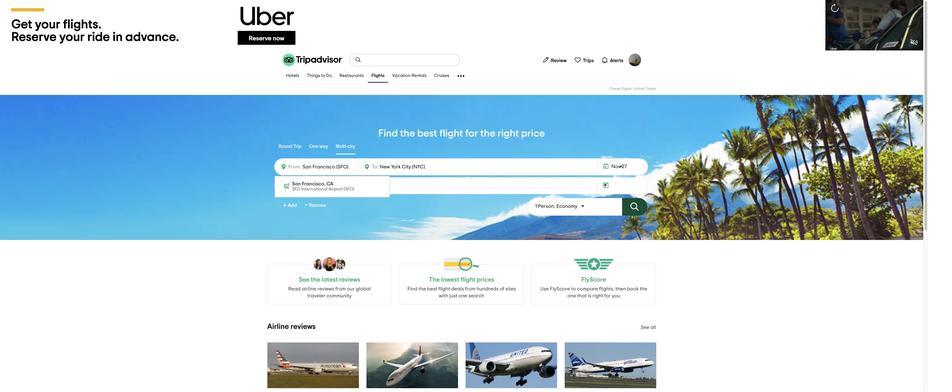 Task type: vqa. For each thing, say whether or not it's contained in the screenshot.
subjective
no



Task type: describe. For each thing, give the bounding box(es) containing it.
with
[[439, 294, 449, 299]]

flights link
[[368, 69, 389, 83]]

see all
[[641, 325, 657, 330]]

1 person , economy
[[536, 204, 578, 209]]

the lowest flight prices
[[429, 277, 495, 283]]

see for see all
[[641, 325, 650, 330]]

2 vertical spatial reviews
[[291, 323, 316, 331]]

see the latest reviews
[[299, 277, 360, 283]]

trips
[[583, 58, 594, 63]]

right inside use flyscore to compare flights, then book the one that is right for you
[[593, 294, 604, 299]]

0 vertical spatial reviews
[[339, 277, 360, 283]]

1 vertical spatial flights
[[622, 87, 632, 91]]

do
[[327, 74, 332, 78]]

multi-
[[336, 144, 348, 149]]

sites
[[506, 287, 516, 292]]

hundreds
[[477, 287, 499, 292]]

ca
[[327, 182, 334, 187]]

airline reviews
[[267, 323, 316, 331]]

trips link
[[572, 54, 597, 66]]

vacation rentals
[[392, 74, 427, 78]]

review link
[[540, 54, 570, 66]]

from inside find the best flight deals from hundreds of sites with just one search
[[465, 287, 476, 292]]

0 horizontal spatial airline
[[267, 323, 289, 331]]

things
[[307, 74, 320, 78]]

rentals
[[412, 74, 427, 78]]

international
[[302, 187, 328, 192]]

0 vertical spatial airline
[[635, 87, 645, 91]]

0 vertical spatial flights
[[372, 74, 385, 78]]

read
[[288, 287, 301, 292]]

find the best flight deals from hundreds of sites with just one search
[[408, 287, 516, 299]]

way
[[320, 144, 328, 149]]

round trip
[[279, 144, 302, 149]]

hotels link
[[283, 69, 303, 83]]

is
[[588, 294, 592, 299]]

that
[[578, 294, 587, 299]]

one
[[568, 294, 577, 299]]

one-
[[309, 144, 320, 149]]

From where? text field
[[287, 182, 342, 190]]

airline reviews link
[[267, 323, 316, 331]]

to:
[[372, 165, 379, 170]]

27
[[622, 164, 627, 169]]

global
[[356, 287, 371, 292]]

vacation
[[392, 74, 411, 78]]

one-way link
[[309, 140, 328, 155]]

one-way
[[309, 144, 328, 149]]

one search
[[459, 294, 485, 299]]

cruises link
[[431, 69, 453, 83]]

+
[[283, 202, 287, 210]]

the inside use flyscore to compare flights, then book the one that is right for you
[[640, 287, 648, 292]]

sfo
[[292, 187, 301, 192]]

nov 27
[[612, 164, 627, 169]]

lowest
[[442, 277, 460, 283]]

cruises
[[435, 74, 450, 78]]

flight for for
[[440, 129, 463, 139]]

find the best flight for the right price
[[379, 129, 545, 139]]

best for for
[[418, 129, 438, 139]]

,
[[554, 204, 556, 209]]

flyscore inside use flyscore to compare flights, then book the one that is right for you
[[550, 287, 570, 292]]

1
[[536, 204, 537, 209]]

airline
[[302, 287, 316, 292]]

To where? text field
[[359, 182, 414, 190]]

0 vertical spatial right
[[498, 129, 519, 139]]

best for deals
[[427, 287, 438, 292]]

round
[[279, 144, 293, 149]]

nov
[[612, 164, 621, 169]]

things to do link
[[303, 69, 336, 83]]

all
[[651, 325, 657, 330]]

to inside use flyscore to compare flights, then book the one that is right for you
[[571, 287, 576, 292]]

tickets
[[645, 87, 657, 91]]

latest
[[322, 277, 338, 283]]

price
[[522, 129, 545, 139]]

round trip link
[[279, 140, 302, 155]]

just
[[450, 294, 458, 299]]

san francisco, ca sfo international airport (sfo)
[[292, 182, 355, 192]]

find for find the best flight deals from hundreds of sites with just one search
[[408, 287, 418, 292]]

use
[[541, 287, 549, 292]]

person
[[538, 204, 554, 209]]

multi-city
[[336, 144, 356, 149]]

trip
[[294, 144, 302, 149]]



Task type: locate. For each thing, give the bounding box(es) containing it.
0 vertical spatial flight
[[440, 129, 463, 139]]

the for find the best flight deals from hundreds of sites with just one search
[[419, 287, 426, 292]]

- left remove
[[305, 200, 308, 210]]

flight for deals
[[439, 287, 450, 292]]

To where? text field
[[379, 163, 437, 171]]

to
[[321, 74, 326, 78], [571, 287, 576, 292]]

best inside find the best flight deals from hundreds of sites with just one search
[[427, 287, 438, 292]]

find
[[379, 129, 398, 139], [408, 287, 418, 292]]

1 horizontal spatial airline
[[635, 87, 645, 91]]

vacation rentals link
[[389, 69, 431, 83]]

see left all
[[641, 325, 650, 330]]

0 horizontal spatial find
[[379, 129, 398, 139]]

- left tickets
[[633, 87, 634, 91]]

the
[[400, 129, 415, 139], [481, 129, 496, 139], [311, 277, 320, 283], [419, 287, 426, 292], [640, 287, 648, 292]]

the for find the best flight for the right price
[[400, 129, 415, 139]]

read airline reviews from our global traveler community
[[288, 287, 371, 299]]

multi-city link
[[336, 140, 356, 155]]

flight left for
[[440, 129, 463, 139]]

profile picture image
[[629, 54, 641, 66]]

0 horizontal spatial flights
[[372, 74, 385, 78]]

0 vertical spatial -
[[633, 87, 634, 91]]

+ add
[[283, 202, 297, 210]]

flights right cheap
[[622, 87, 632, 91]]

see for see the latest reviews
[[299, 277, 310, 283]]

0 vertical spatial to
[[321, 74, 326, 78]]

of
[[500, 287, 505, 292]]

reviews inside read airline reviews from our global traveler community
[[318, 287, 334, 292]]

find inside find the best flight deals from hundreds of sites with just one search
[[408, 287, 418, 292]]

1 horizontal spatial -
[[633, 87, 634, 91]]

airport
[[329, 187, 343, 192]]

use flyscore to compare flights, then book the one that is right for you
[[541, 287, 648, 299]]

1 horizontal spatial find
[[408, 287, 418, 292]]

see all link
[[641, 325, 657, 330]]

2 from from the left
[[465, 287, 476, 292]]

1 vertical spatial see
[[641, 325, 650, 330]]

deals
[[452, 287, 464, 292]]

- remove
[[305, 200, 326, 210]]

0 vertical spatial best
[[418, 129, 438, 139]]

advertisement region
[[0, 0, 924, 51]]

alerts
[[610, 58, 624, 63]]

1 vertical spatial right
[[593, 294, 604, 299]]

0 horizontal spatial reviews
[[291, 323, 316, 331]]

flyscore
[[582, 277, 607, 283], [550, 287, 570, 292]]

1 horizontal spatial flyscore
[[582, 277, 607, 283]]

alerts link
[[599, 54, 626, 66]]

flights
[[372, 74, 385, 78], [622, 87, 632, 91]]

reviews
[[339, 277, 360, 283], [318, 287, 334, 292], [291, 323, 316, 331]]

0 horizontal spatial -
[[305, 200, 308, 210]]

flight
[[440, 129, 463, 139], [439, 287, 450, 292]]

add
[[288, 203, 297, 208]]

airline
[[635, 87, 645, 91], [267, 323, 289, 331]]

from left our
[[336, 287, 346, 292]]

1 vertical spatial -
[[305, 200, 308, 210]]

(sfo)
[[344, 187, 355, 192]]

0 vertical spatial flyscore
[[582, 277, 607, 283]]

flyscore up compare on the bottom
[[582, 277, 607, 283]]

1 from from the left
[[336, 287, 346, 292]]

to left do
[[321, 74, 326, 78]]

find for find the best flight for the right price
[[379, 129, 398, 139]]

from:
[[289, 165, 301, 170]]

1 vertical spatial flight
[[439, 287, 450, 292]]

from inside read airline reviews from our global traveler community
[[336, 287, 346, 292]]

1 vertical spatial flyscore
[[550, 287, 570, 292]]

cheap
[[610, 87, 621, 91]]

remove
[[309, 203, 326, 208]]

None search field
[[350, 54, 459, 66]]

economy
[[557, 204, 578, 209]]

0 horizontal spatial right
[[498, 129, 519, 139]]

flyscore up "one"
[[550, 287, 570, 292]]

right right is
[[593, 294, 604, 299]]

city
[[348, 144, 356, 149]]

1 horizontal spatial from
[[465, 287, 476, 292]]

francisco,
[[302, 182, 326, 187]]

hotels
[[286, 74, 299, 78]]

0 vertical spatial find
[[379, 129, 398, 139]]

From where? text field
[[301, 163, 354, 172]]

for you
[[605, 294, 621, 299]]

1 vertical spatial find
[[408, 287, 418, 292]]

for
[[466, 129, 478, 139]]

0 horizontal spatial see
[[299, 277, 310, 283]]

our
[[347, 287, 355, 292]]

from
[[336, 287, 346, 292], [465, 287, 476, 292]]

the for see the latest reviews
[[311, 277, 320, 283]]

best
[[418, 129, 438, 139], [427, 287, 438, 292]]

then
[[616, 287, 626, 292]]

see
[[299, 277, 310, 283], [641, 325, 650, 330]]

flights,
[[600, 287, 615, 292]]

to up "one"
[[571, 287, 576, 292]]

1 horizontal spatial flights
[[622, 87, 632, 91]]

1 horizontal spatial to
[[571, 287, 576, 292]]

book
[[627, 287, 639, 292]]

0 horizontal spatial from
[[336, 287, 346, 292]]

tripadvisor image
[[283, 54, 342, 66]]

the inside find the best flight deals from hundreds of sites with just one search
[[419, 287, 426, 292]]

flight up with
[[439, 287, 450, 292]]

things to do
[[307, 74, 332, 78]]

the
[[429, 277, 440, 283]]

right
[[498, 129, 519, 139], [593, 294, 604, 299]]

restaurants
[[340, 74, 364, 78]]

1 horizontal spatial right
[[593, 294, 604, 299]]

right left 'price'
[[498, 129, 519, 139]]

-
[[633, 87, 634, 91], [305, 200, 308, 210]]

cheap flights - airline tickets
[[610, 87, 657, 91]]

flight prices
[[461, 277, 495, 283]]

review
[[551, 58, 567, 63]]

2 horizontal spatial reviews
[[339, 277, 360, 283]]

0 horizontal spatial to
[[321, 74, 326, 78]]

from up one search
[[465, 287, 476, 292]]

1 horizontal spatial see
[[641, 325, 650, 330]]

1 vertical spatial airline
[[267, 323, 289, 331]]

0 horizontal spatial flyscore
[[550, 287, 570, 292]]

flights left vacation
[[372, 74, 385, 78]]

flight inside find the best flight deals from hundreds of sites with just one search
[[439, 287, 450, 292]]

1 vertical spatial best
[[427, 287, 438, 292]]

0 vertical spatial see
[[299, 277, 310, 283]]

san
[[292, 182, 301, 187]]

1 vertical spatial to
[[571, 287, 576, 292]]

search image
[[355, 57, 362, 63]]

see up airline
[[299, 277, 310, 283]]

compare
[[577, 287, 598, 292]]

1 vertical spatial reviews
[[318, 287, 334, 292]]

traveler community
[[308, 294, 352, 299]]

restaurants link
[[336, 69, 368, 83]]

1 horizontal spatial reviews
[[318, 287, 334, 292]]



